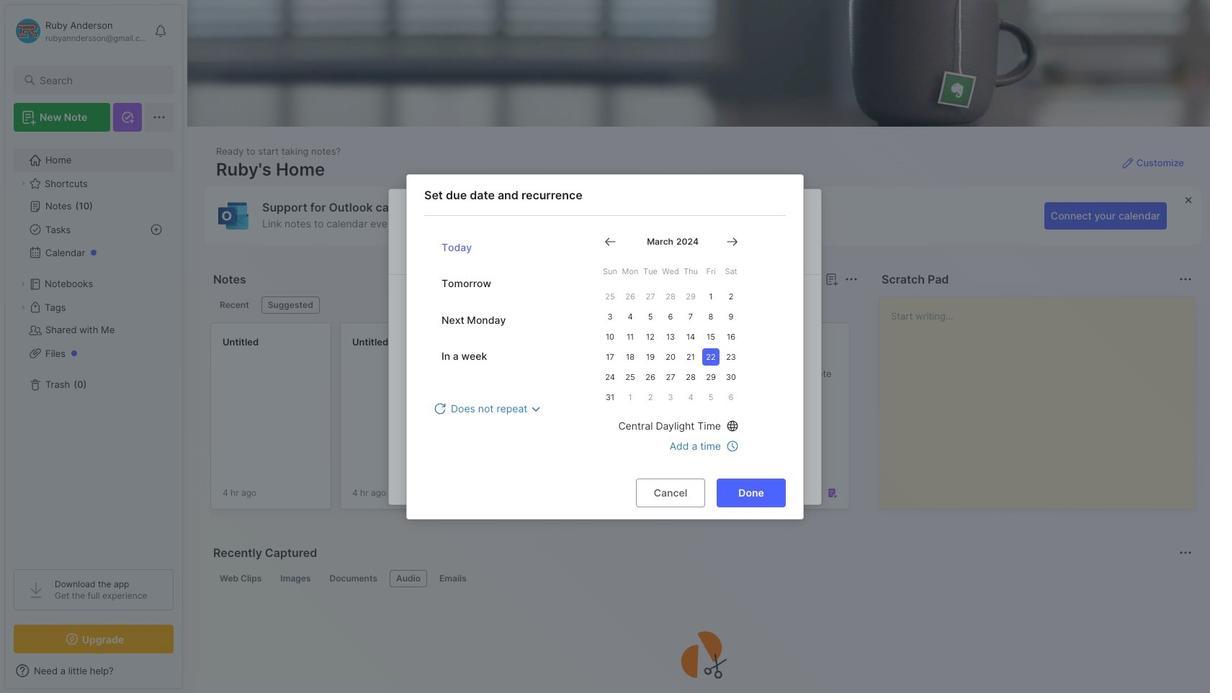 Task type: vqa. For each thing, say whether or not it's contained in the screenshot.
Expand Tags Icon
yes



Task type: describe. For each thing, give the bounding box(es) containing it.
2 tab list from the top
[[213, 571, 1190, 588]]

Start writing… text field
[[891, 298, 1194, 498]]

expand tags image
[[19, 303, 27, 312]]

none search field inside the main element
[[40, 71, 161, 89]]

Dropdown List field
[[433, 397, 545, 420]]

March field
[[644, 236, 674, 247]]



Task type: locate. For each thing, give the bounding box(es) containing it.
tab list
[[213, 297, 856, 314], [213, 571, 1190, 588]]

1 vertical spatial tab list
[[213, 571, 1190, 588]]

tree inside the main element
[[5, 140, 182, 557]]

row group
[[210, 323, 1210, 519]]

select a due date element
[[424, 216, 786, 465]]

expand notebooks image
[[19, 280, 27, 289]]

0 vertical spatial tab list
[[213, 297, 856, 314]]

tab
[[213, 297, 256, 314], [261, 297, 320, 314], [213, 571, 268, 588], [274, 571, 317, 588], [323, 571, 384, 588], [390, 571, 427, 588], [433, 571, 473, 588]]

None search field
[[40, 71, 161, 89]]

tree
[[5, 140, 182, 557]]

main element
[[0, 0, 187, 694]]

Search text field
[[40, 73, 161, 87]]

1 tab list from the top
[[213, 297, 856, 314]]

2024 field
[[674, 236, 699, 247]]



